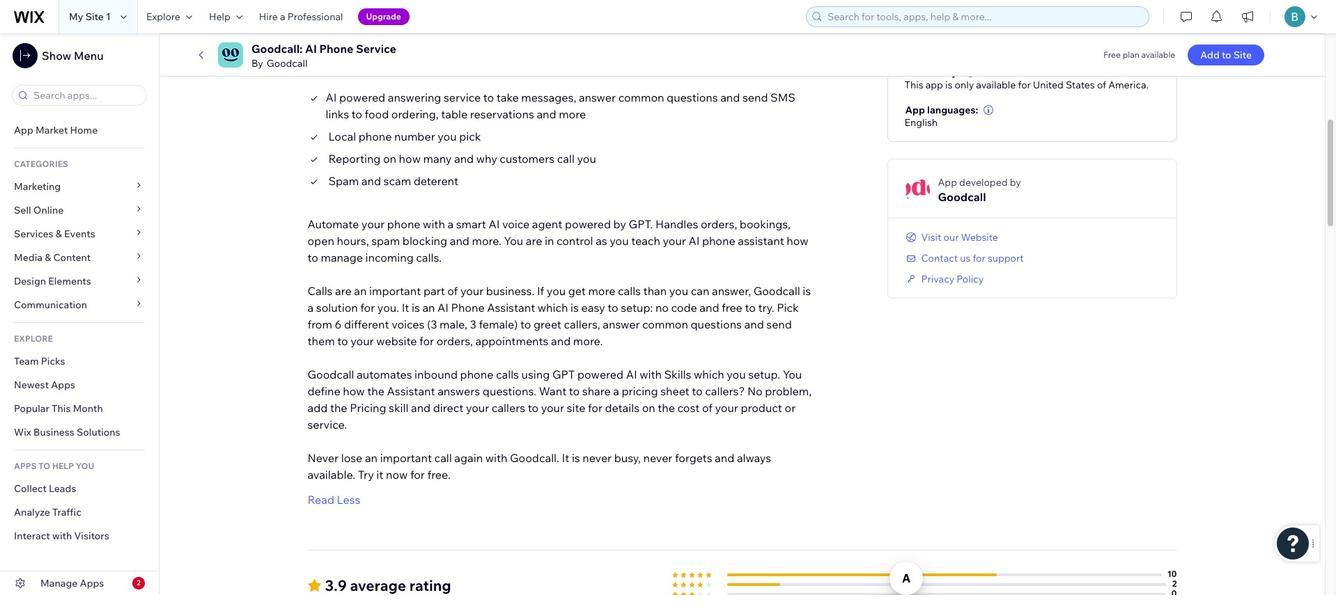 Task type: locate. For each thing, give the bounding box(es) containing it.
to
[[1222, 49, 1232, 61], [483, 90, 494, 104], [352, 107, 362, 121], [308, 251, 318, 265], [608, 301, 619, 315], [745, 301, 756, 315], [521, 318, 531, 331], [338, 334, 348, 348], [569, 384, 580, 398], [692, 384, 703, 398], [528, 401, 539, 415]]

an up solution
[[354, 284, 367, 298]]

0 vertical spatial apps
[[51, 379, 75, 392]]

sidebar element
[[0, 33, 160, 596]]

site right add in the right of the page
[[1234, 49, 1252, 61]]

1 horizontal spatial call
[[557, 152, 575, 166]]

0 vertical spatial are
[[526, 234, 542, 248]]

communication
[[14, 299, 89, 312]]

more
[[559, 107, 586, 121], [589, 284, 616, 298]]

assistant down "business."
[[487, 301, 535, 315]]

analyze traffic
[[14, 507, 81, 519]]

0 horizontal spatial it
[[402, 301, 409, 315]]

visitors
[[74, 530, 109, 543]]

by left gpt.
[[614, 217, 627, 231]]

them
[[308, 334, 335, 348]]

ai
[[305, 42, 317, 56], [378, 53, 394, 72], [326, 90, 337, 104], [489, 217, 500, 231], [689, 234, 700, 248], [438, 301, 449, 315], [626, 368, 637, 382]]

1 horizontal spatial you
[[783, 368, 802, 382]]

goodcall
[[267, 57, 308, 70], [938, 190, 987, 204], [754, 284, 801, 298], [308, 368, 354, 382]]

a left smart on the top of the page
[[448, 217, 454, 231]]

marketing
[[14, 181, 61, 193]]

0 horizontal spatial call
[[435, 451, 452, 465]]

read
[[308, 493, 335, 507]]

answer down "setup:"
[[603, 318, 640, 331]]

assistant up skill
[[387, 384, 435, 398]]

app right developed by goodcall image
[[938, 176, 958, 189]]

interact with visitors link
[[0, 525, 159, 549]]

1 vertical spatial more.
[[573, 334, 603, 348]]

it
[[402, 301, 409, 315], [562, 451, 570, 465]]

this up wix business solutions
[[52, 403, 71, 415]]

call up free.
[[435, 451, 452, 465]]

wix
[[14, 427, 31, 439]]

0 horizontal spatial site
[[85, 10, 104, 23]]

answer,
[[712, 284, 751, 298]]

if
[[537, 284, 545, 298]]

1 vertical spatial send
[[767, 318, 792, 331]]

0 vertical spatial which
[[538, 301, 568, 315]]

ai up links
[[326, 90, 337, 104]]

phone up spam
[[387, 217, 421, 231]]

0 vertical spatial common
[[619, 90, 665, 104]]

2 horizontal spatial of
[[1098, 78, 1107, 91]]

1 horizontal spatial on
[[642, 401, 656, 415]]

ai inside ai powered answering service to take messages, answer common questions and send sms links to food ordering, table reservations and more
[[326, 90, 337, 104]]

0 horizontal spatial never
[[583, 451, 612, 465]]

an up try
[[365, 451, 378, 465]]

1 horizontal spatial orders,
[[701, 217, 738, 231]]

goodcall up define
[[308, 368, 354, 382]]

media
[[14, 252, 43, 264]]

forgets
[[675, 451, 713, 465]]

this left app
[[905, 78, 924, 91]]

1 vertical spatial more
[[589, 284, 616, 298]]

to left "try."
[[745, 301, 756, 315]]

only
[[955, 78, 974, 91]]

now
[[386, 468, 408, 482]]

help
[[209, 10, 231, 23]]

0 vertical spatial this
[[905, 78, 924, 91]]

0 horizontal spatial how
[[343, 384, 365, 398]]

of right part
[[448, 284, 458, 298]]

for
[[1019, 78, 1031, 91], [973, 252, 986, 265], [361, 301, 375, 315], [420, 334, 434, 348], [588, 401, 603, 415], [410, 468, 425, 482]]

design elements link
[[0, 270, 159, 293]]

1 vertical spatial assistant
[[387, 384, 435, 398]]

goodcall: inside goodcall: ai phone service by goodcall
[[252, 42, 303, 56]]

try.
[[759, 301, 775, 315]]

gpt.
[[629, 217, 653, 231]]

available.
[[308, 468, 356, 482]]

with
[[423, 217, 445, 231], [640, 368, 662, 382], [486, 451, 508, 465], [52, 530, 72, 543]]

phone down professional
[[320, 42, 354, 56]]

1 horizontal spatial are
[[526, 234, 542, 248]]

powered up control
[[565, 217, 611, 231]]

app inside app developed by goodcall
[[938, 176, 958, 189]]

0 horizontal spatial this
[[52, 403, 71, 415]]

more inside automate your phone with a smart ai voice agent powered by gpt. handles orders, bookings, open hours, spam blocking and more.   you are in control as you teach your ai phone assistant how to manage incoming calls. calls are an important part of your business.  if you get more calls than you can answer, goodcall is a solution for you.  it is an ai phone assistant which is easy to setup: no code and free to try.   pick from 6 different voices (3 male, 3 female) to greet callers, answer common questions and send them to your website for orders, appointments and more. goodcall automates inbound phone calls using gpt powered ai with skills which you setup.  you define how the assistant answers questions.  want to share a pricing sheet to callers?  no problem, add the pricing skill and direct your callers to your site for details on the cost of your product or service. never lose an important call again with goodcall.  it is never busy, never forgets and always available.  try it now for free.
[[589, 284, 616, 298]]

1 horizontal spatial of
[[703, 401, 713, 415]]

phone
[[359, 129, 392, 143], [387, 217, 421, 231], [702, 234, 736, 248], [460, 368, 494, 382]]

1 horizontal spatial site
[[1234, 49, 1252, 61]]

1 vertical spatial answer
[[603, 318, 640, 331]]

0 vertical spatial powered
[[339, 90, 386, 104]]

1 horizontal spatial app
[[906, 104, 926, 116]]

orders, right handles
[[701, 217, 738, 231]]

2 horizontal spatial app
[[938, 176, 958, 189]]

goodcall up "try."
[[754, 284, 801, 298]]

1 vertical spatial calls
[[496, 368, 519, 382]]

answer inside automate your phone with a smart ai voice agent powered by gpt. handles orders, bookings, open hours, spam blocking and more.   you are in control as you teach your ai phone assistant how to manage incoming calls. calls are an important part of your business.  if you get more calls than you can answer, goodcall is a solution for you.  it is an ai phone assistant which is easy to setup: no code and free to try.   pick from 6 different voices (3 male, 3 female) to greet callers, answer common questions and send them to your website for orders, appointments and more. goodcall automates inbound phone calls using gpt powered ai with skills which you setup.  you define how the assistant answers questions.  want to share a pricing sheet to callers?  no problem, add the pricing skill and direct your callers to your site for details on the cost of your product or service. never lose an important call again with goodcall.  it is never busy, never forgets and always available.  try it now for free.
[[603, 318, 640, 331]]

pick
[[459, 129, 481, 143]]

1 vertical spatial apps
[[80, 578, 104, 590]]

analyze traffic link
[[0, 501, 159, 525]]

service for goodcall: ai phone service by goodcall
[[356, 42, 396, 56]]

more down messages,
[[559, 107, 586, 121]]

which up greet
[[538, 301, 568, 315]]

app
[[926, 78, 944, 91]]

1 vertical spatial call
[[435, 451, 452, 465]]

0 horizontal spatial more
[[559, 107, 586, 121]]

the
[[367, 384, 385, 398], [330, 401, 348, 415], [658, 401, 675, 415]]

a up 'details'
[[614, 384, 620, 398]]

1 horizontal spatial goodcall:
[[308, 53, 375, 72]]

upgrade
[[366, 11, 401, 22]]

handles
[[656, 217, 699, 231]]

callers
[[492, 401, 526, 415]]

with right "again" at the bottom left of the page
[[486, 451, 508, 465]]

and left scam
[[362, 174, 381, 188]]

service inside goodcall: ai phone service by goodcall
[[356, 42, 396, 56]]

1 horizontal spatial more
[[589, 284, 616, 298]]

send left sms
[[743, 90, 768, 104]]

and
[[721, 90, 740, 104], [537, 107, 557, 121], [454, 152, 474, 166], [362, 174, 381, 188], [450, 234, 470, 248], [700, 301, 720, 315], [745, 318, 764, 331], [551, 334, 571, 348], [411, 401, 431, 415], [715, 451, 735, 465]]

with down the traffic
[[52, 530, 72, 543]]

how down bookings,
[[787, 234, 809, 248]]

& left events
[[56, 228, 62, 240]]

pricing
[[622, 384, 658, 398]]

0 vertical spatial by
[[1010, 176, 1022, 189]]

calls up "setup:"
[[618, 284, 641, 298]]

calls
[[618, 284, 641, 298], [496, 368, 519, 382]]

show menu button
[[13, 43, 104, 68]]

a up from
[[308, 301, 314, 315]]

send
[[743, 90, 768, 104], [767, 318, 792, 331]]

1 horizontal spatial phone
[[397, 53, 442, 72]]

2 horizontal spatial how
[[787, 234, 809, 248]]

for down share
[[588, 401, 603, 415]]

you up callers?
[[727, 368, 746, 382]]

app inside sidebar 'element'
[[14, 124, 33, 137]]

0 horizontal spatial apps
[[51, 379, 75, 392]]

traffic
[[52, 507, 81, 519]]

questions.
[[483, 384, 537, 398]]

0 vertical spatial send
[[743, 90, 768, 104]]

more. down smart on the top of the page
[[472, 234, 502, 248]]

more up easy
[[589, 284, 616, 298]]

answer right messages,
[[579, 90, 616, 104]]

0 horizontal spatial are
[[335, 284, 352, 298]]

show
[[42, 49, 71, 63]]

1 vertical spatial available
[[977, 78, 1016, 91]]

1 vertical spatial this
[[52, 403, 71, 415]]

1 horizontal spatial how
[[399, 152, 421, 166]]

powered up share
[[578, 368, 624, 382]]

send down pick
[[767, 318, 792, 331]]

& for events
[[56, 228, 62, 240]]

powered up food
[[339, 90, 386, 104]]

3
[[470, 318, 477, 331]]

available right only
[[977, 78, 1016, 91]]

answers
[[438, 384, 480, 398]]

available
[[1142, 49, 1176, 60], [977, 78, 1016, 91]]

availability:
[[906, 66, 961, 78]]

Search apps... field
[[29, 86, 142, 105]]

to up site
[[569, 384, 580, 398]]

phone up answering
[[397, 53, 442, 72]]

read less
[[308, 493, 361, 507]]

answer
[[579, 90, 616, 104], [603, 318, 640, 331]]

of right states
[[1098, 78, 1107, 91]]

1 vertical spatial which
[[694, 368, 725, 382]]

your down callers?
[[715, 401, 739, 415]]

6
[[335, 318, 342, 331]]

privacy policy
[[922, 273, 984, 285]]

bookings,
[[740, 217, 791, 231]]

1 vertical spatial by
[[614, 217, 627, 231]]

phone down food
[[359, 129, 392, 143]]

you up code
[[670, 284, 689, 298]]

phone left assistant
[[702, 234, 736, 248]]

1 vertical spatial &
[[45, 252, 51, 264]]

1 vertical spatial app
[[14, 124, 33, 137]]

app for app developed by goodcall
[[938, 176, 958, 189]]

1 horizontal spatial by
[[1010, 176, 1022, 189]]

1 vertical spatial orders,
[[437, 334, 473, 348]]

on down pricing
[[642, 401, 656, 415]]

apps for manage apps
[[80, 578, 104, 590]]

by right developed on the top right
[[1010, 176, 1022, 189]]

with up pricing
[[640, 368, 662, 382]]

home
[[70, 124, 98, 137]]

phone up the 3
[[451, 301, 485, 315]]

code
[[672, 301, 697, 315]]

goodcall:
[[252, 42, 303, 56], [308, 53, 375, 72]]

you up problem,
[[783, 368, 802, 382]]

1 vertical spatial on
[[642, 401, 656, 415]]

add
[[1201, 49, 1220, 61]]

plan
[[1123, 49, 1140, 60]]

0 vertical spatial available
[[1142, 49, 1176, 60]]

my site 1
[[69, 10, 111, 23]]

2 vertical spatial an
[[365, 451, 378, 465]]

an up (3
[[423, 301, 435, 315]]

automate
[[308, 217, 359, 231]]

goodcall: for goodcall: ai phone service  overview
[[308, 53, 375, 72]]

assistant
[[738, 234, 785, 248]]

business.
[[486, 284, 535, 298]]

0 horizontal spatial goodcall:
[[252, 42, 303, 56]]

the up "pricing" at the bottom of the page
[[367, 384, 385, 398]]

0 vertical spatial of
[[1098, 78, 1107, 91]]

setup:
[[621, 301, 653, 315]]

0 horizontal spatial phone
[[320, 42, 354, 56]]

skill
[[389, 401, 409, 415]]

to left take on the left top of page
[[483, 90, 494, 104]]

goodcall: up links
[[308, 53, 375, 72]]

it right 'goodcall.'
[[562, 451, 570, 465]]

site left 1
[[85, 10, 104, 23]]

0 horizontal spatial app
[[14, 124, 33, 137]]

app left languages:
[[906, 104, 926, 116]]

0 horizontal spatial orders,
[[437, 334, 473, 348]]

phone up answers on the left of page
[[460, 368, 494, 382]]

goodcall inside app developed by goodcall
[[938, 190, 987, 204]]

0 horizontal spatial you
[[504, 234, 524, 248]]

with inside sidebar 'element'
[[52, 530, 72, 543]]

0 vertical spatial on
[[383, 152, 397, 166]]

1 horizontal spatial service
[[445, 53, 498, 72]]

business
[[33, 427, 74, 439]]

1 vertical spatial site
[[1234, 49, 1252, 61]]

0 vertical spatial site
[[85, 10, 104, 23]]

it up the voices
[[402, 301, 409, 315]]

2 vertical spatial of
[[703, 401, 713, 415]]

your
[[362, 217, 385, 231], [663, 234, 686, 248], [461, 284, 484, 298], [351, 334, 374, 348], [466, 401, 489, 415], [541, 401, 565, 415], [715, 401, 739, 415]]

your down different
[[351, 334, 374, 348]]

the up service.
[[330, 401, 348, 415]]

app left market
[[14, 124, 33, 137]]

apps for newest apps
[[51, 379, 75, 392]]

how up "pricing" at the bottom of the page
[[343, 384, 365, 398]]

2 vertical spatial app
[[938, 176, 958, 189]]

0 horizontal spatial by
[[614, 217, 627, 231]]

which up callers?
[[694, 368, 725, 382]]

never left busy,
[[583, 451, 612, 465]]

orders,
[[701, 217, 738, 231], [437, 334, 473, 348]]

developed
[[960, 176, 1008, 189]]

available right plan
[[1142, 49, 1176, 60]]

no
[[656, 301, 669, 315]]

goodcall: ai phone service  logo image
[[218, 43, 243, 68]]

callers?
[[705, 384, 745, 398]]

1 horizontal spatial assistant
[[487, 301, 535, 315]]

questions inside automate your phone with a smart ai voice agent powered by gpt. handles orders, bookings, open hours, spam blocking and more.   you are in control as you teach your ai phone assistant how to manage incoming calls. calls are an important part of your business.  if you get more calls than you can answer, goodcall is a solution for you.  it is an ai phone assistant which is easy to setup: no code and free to try.   pick from 6 different voices (3 male, 3 female) to greet callers, answer common questions and send them to your website for orders, appointments and more. goodcall automates inbound phone calls using gpt powered ai with skills which you setup.  you define how the assistant answers questions.  want to share a pricing sheet to callers?  no problem, add the pricing skill and direct your callers to your site for details on the cost of your product or service. never lose an important call again with goodcall.  it is never busy, never forgets and always available.  try it now for free.
[[691, 318, 742, 331]]

ai down professional
[[305, 42, 317, 56]]

voice
[[502, 217, 530, 231]]

important up 'you.'
[[369, 284, 421, 298]]

phone inside goodcall: ai phone service by goodcall
[[320, 42, 354, 56]]

interact
[[14, 530, 50, 543]]

with up blocking
[[423, 217, 445, 231]]

1 vertical spatial common
[[643, 318, 689, 331]]

& right media on the top of page
[[45, 252, 51, 264]]

take
[[497, 90, 519, 104]]

busy,
[[615, 451, 641, 465]]

0 vertical spatial more.
[[472, 234, 502, 248]]

your up the 3
[[461, 284, 484, 298]]

common inside ai powered answering service to take messages, answer common questions and send sms links to food ordering, table reservations and more
[[619, 90, 665, 104]]

this
[[905, 78, 924, 91], [52, 403, 71, 415]]

1 horizontal spatial it
[[562, 451, 570, 465]]

united
[[1034, 78, 1064, 91]]

for up different
[[361, 301, 375, 315]]

you down ai powered answering service to take messages, answer common questions and send sms links to food ordering, table reservations and more
[[577, 152, 596, 166]]

0 vertical spatial app
[[906, 104, 926, 116]]

messages,
[[521, 90, 577, 104]]

goodcall: for goodcall: ai phone service by goodcall
[[252, 42, 303, 56]]

add to site
[[1201, 49, 1252, 61]]

help button
[[201, 0, 251, 33]]

phone for by
[[320, 42, 354, 56]]

0 horizontal spatial &
[[45, 252, 51, 264]]

on
[[383, 152, 397, 166], [642, 401, 656, 415]]

0 horizontal spatial more.
[[472, 234, 502, 248]]

2 vertical spatial how
[[343, 384, 365, 398]]

1 vertical spatial it
[[562, 451, 570, 465]]

the down sheet
[[658, 401, 675, 415]]

1 horizontal spatial calls
[[618, 284, 641, 298]]

0 vertical spatial &
[[56, 228, 62, 240]]

define
[[308, 384, 341, 398]]

and down "try."
[[745, 318, 764, 331]]

0 horizontal spatial 2
[[137, 579, 141, 588]]

important up now
[[380, 451, 432, 465]]

ai up answering
[[378, 53, 394, 72]]

reporting on how many and why customers call you
[[329, 152, 596, 166]]

questions inside ai powered answering service to take messages, answer common questions and send sms links to food ordering, table reservations and more
[[667, 90, 718, 104]]

of right cost
[[703, 401, 713, 415]]

call right customers
[[557, 152, 575, 166]]

contact
[[922, 252, 958, 265]]

1 vertical spatial questions
[[691, 318, 742, 331]]

languages:
[[928, 104, 979, 116]]

phone inside automate your phone with a smart ai voice agent powered by gpt. handles orders, bookings, open hours, spam blocking and more.   you are in control as you teach your ai phone assistant how to manage incoming calls. calls are an important part of your business.  if you get more calls than you can answer, goodcall is a solution for you.  it is an ai phone assistant which is easy to setup: no code and free to try.   pick from 6 different voices (3 male, 3 female) to greet callers, answer common questions and send them to your website for orders, appointments and more. goodcall automates inbound phone calls using gpt powered ai with skills which you setup.  you define how the assistant answers questions.  want to share a pricing sheet to callers?  no problem, add the pricing skill and direct your callers to your site for details on the cost of your product or service. never lose an important call again with goodcall.  it is never busy, never forgets and always available.  try it now for free.
[[451, 301, 485, 315]]



Task type: describe. For each thing, give the bounding box(es) containing it.
gpt
[[553, 368, 575, 382]]

send inside automate your phone with a smart ai voice agent powered by gpt. handles orders, bookings, open hours, spam blocking and more.   you are in control as you teach your ai phone assistant how to manage incoming calls. calls are an important part of your business.  if you get more calls than you can answer, goodcall is a solution for you.  it is an ai phone assistant which is easy to setup: no code and free to try.   pick from 6 different voices (3 male, 3 female) to greet callers, answer common questions and send them to your website for orders, appointments and more. goodcall automates inbound phone calls using gpt powered ai with skills which you setup.  you define how the assistant answers questions.  want to share a pricing sheet to callers?  no problem, add the pricing skill and direct your callers to your site for details on the cost of your product or service. never lose an important call again with goodcall.  it is never busy, never forgets and always available.  try it now for free.
[[767, 318, 792, 331]]

0 vertical spatial it
[[402, 301, 409, 315]]

goodcall: ai phone service  overview
[[308, 53, 565, 72]]

phone for overview
[[397, 53, 442, 72]]

to right links
[[352, 107, 362, 121]]

service for goodcall: ai phone service  overview
[[445, 53, 498, 72]]

to right easy
[[608, 301, 619, 315]]

service
[[444, 90, 481, 104]]

help
[[52, 461, 74, 472]]

and down greet
[[551, 334, 571, 348]]

sheet
[[661, 384, 690, 398]]

0 vertical spatial assistant
[[487, 301, 535, 315]]

more inside ai powered answering service to take messages, answer common questions and send sms links to food ordering, table reservations and more
[[559, 107, 586, 121]]

0 vertical spatial you
[[504, 234, 524, 248]]

ai left "voice"
[[489, 217, 500, 231]]

a right hire
[[280, 10, 285, 23]]

1 horizontal spatial 2
[[1173, 579, 1177, 589]]

1 horizontal spatial this
[[905, 78, 924, 91]]

1 vertical spatial an
[[423, 301, 435, 315]]

problem,
[[765, 384, 812, 398]]

different
[[344, 318, 389, 331]]

free.
[[428, 468, 451, 482]]

0 vertical spatial orders,
[[701, 217, 738, 231]]

0 horizontal spatial available
[[977, 78, 1016, 91]]

team
[[14, 355, 39, 368]]

many
[[423, 152, 452, 166]]

2 never from the left
[[644, 451, 673, 465]]

my
[[69, 10, 83, 23]]

greet
[[534, 318, 562, 331]]

leads
[[49, 483, 76, 496]]

and left why
[[454, 152, 474, 166]]

goodcall: ai phone service by goodcall
[[252, 42, 396, 70]]

1 horizontal spatial the
[[367, 384, 385, 398]]

you right as
[[610, 234, 629, 248]]

appointments
[[476, 334, 549, 348]]

visit
[[922, 231, 942, 244]]

and down can
[[700, 301, 720, 315]]

male,
[[440, 318, 468, 331]]

and down smart on the top of the page
[[450, 234, 470, 248]]

2 inside sidebar 'element'
[[137, 579, 141, 588]]

rating
[[410, 577, 451, 595]]

privacy
[[922, 273, 955, 285]]

you right if
[[547, 284, 566, 298]]

number
[[395, 129, 435, 143]]

interact with visitors
[[14, 530, 109, 543]]

0 vertical spatial important
[[369, 284, 421, 298]]

policy
[[957, 273, 984, 285]]

visit our website link
[[905, 231, 999, 244]]

ai down part
[[438, 301, 449, 315]]

categories
[[14, 159, 68, 169]]

never
[[308, 451, 339, 465]]

0 horizontal spatial on
[[383, 152, 397, 166]]

ai inside goodcall: ai phone service by goodcall
[[305, 42, 317, 56]]

1 never from the left
[[583, 451, 612, 465]]

events
[[64, 228, 95, 240]]

and right skill
[[411, 401, 431, 415]]

cost
[[678, 401, 700, 415]]

no
[[748, 384, 763, 398]]

by inside automate your phone with a smart ai voice agent powered by gpt. handles orders, bookings, open hours, spam blocking and more.   you are in control as you teach your ai phone assistant how to manage incoming calls. calls are an important part of your business.  if you get more calls than you can answer, goodcall is a solution for you.  it is an ai phone assistant which is easy to setup: no code and free to try.   pick from 6 different voices (3 male, 3 female) to greet callers, answer common questions and send them to your website for orders, appointments and more. goodcall automates inbound phone calls using gpt powered ai with skills which you setup.  you define how the assistant answers questions.  want to share a pricing sheet to callers?  no problem, add the pricing skill and direct your callers to your site for details on the cost of your product or service. never lose an important call again with goodcall.  it is never busy, never forgets and always available.  try it now for free.
[[614, 217, 627, 231]]

for right now
[[410, 468, 425, 482]]

free
[[1104, 49, 1121, 60]]

1 vertical spatial important
[[380, 451, 432, 465]]

and left always
[[715, 451, 735, 465]]

picks
[[41, 355, 65, 368]]

you
[[76, 461, 94, 472]]

sell
[[14, 204, 31, 217]]

teach
[[632, 234, 661, 248]]

contact us for support link
[[905, 252, 1024, 265]]

why
[[477, 152, 497, 166]]

answer inside ai powered answering service to take messages, answer common questions and send sms links to food ordering, table reservations and more
[[579, 90, 616, 104]]

0 horizontal spatial calls
[[496, 368, 519, 382]]

newest apps link
[[0, 374, 159, 397]]

professional
[[288, 10, 343, 23]]

app for app languages:
[[906, 104, 926, 116]]

average
[[350, 577, 406, 595]]

food
[[365, 107, 389, 121]]

app developed by goodcall
[[938, 176, 1022, 204]]

your down answers on the left of page
[[466, 401, 489, 415]]

site inside button
[[1234, 49, 1252, 61]]

want
[[539, 384, 567, 398]]

1 vertical spatial how
[[787, 234, 809, 248]]

to inside button
[[1222, 49, 1232, 61]]

app for app market home
[[14, 124, 33, 137]]

you left pick
[[438, 129, 457, 143]]

developed by goodcall image
[[905, 178, 930, 203]]

powered inside ai powered answering service to take messages, answer common questions and send sms links to food ordering, table reservations and more
[[339, 90, 386, 104]]

this app is only available for united states of america.
[[905, 78, 1149, 91]]

by
[[252, 57, 263, 70]]

your down handles
[[663, 234, 686, 248]]

contact us for support
[[922, 252, 1024, 265]]

1 vertical spatial of
[[448, 284, 458, 298]]

media & content link
[[0, 246, 159, 270]]

sell online
[[14, 204, 64, 217]]

on inside automate your phone with a smart ai voice agent powered by gpt. handles orders, bookings, open hours, spam blocking and more.   you are in control as you teach your ai phone assistant how to manage incoming calls. calls are an important part of your business.  if you get more calls than you can answer, goodcall is a solution for you.  it is an ai phone assistant which is easy to setup: no code and free to try.   pick from 6 different voices (3 male, 3 female) to greet callers, answer common questions and send them to your website for orders, appointments and more. goodcall automates inbound phone calls using gpt powered ai with skills which you setup.  you define how the assistant answers questions.  want to share a pricing sheet to callers?  no problem, add the pricing skill and direct your callers to your site for details on the cost of your product or service. never lose an important call again with goodcall.  it is never busy, never forgets and always available.  try it now for free.
[[642, 401, 656, 415]]

call inside automate your phone with a smart ai voice agent powered by gpt. handles orders, bookings, open hours, spam blocking and more.   you are in control as you teach your ai phone assistant how to manage incoming calls. calls are an important part of your business.  if you get more calls than you can answer, goodcall is a solution for you.  it is an ai phone assistant which is easy to setup: no code and free to try.   pick from 6 different voices (3 male, 3 female) to greet callers, answer common questions and send them to your website for orders, appointments and more. goodcall automates inbound phone calls using gpt powered ai with skills which you setup.  you define how the assistant answers questions.  want to share a pricing sheet to callers?  no problem, add the pricing skill and direct your callers to your site for details on the cost of your product or service. never lose an important call again with goodcall.  it is never busy, never forgets and always available.  try it now for free.
[[435, 451, 452, 465]]

1 vertical spatial powered
[[565, 217, 611, 231]]

services & events
[[14, 228, 95, 240]]

sms
[[771, 90, 796, 104]]

sell online link
[[0, 199, 159, 222]]

1 vertical spatial are
[[335, 284, 352, 298]]

0 vertical spatial how
[[399, 152, 421, 166]]

wix business solutions link
[[0, 421, 159, 445]]

& for content
[[45, 252, 51, 264]]

for left 'united'
[[1019, 78, 1031, 91]]

can
[[691, 284, 710, 298]]

visit our website
[[922, 231, 999, 244]]

0 vertical spatial calls
[[618, 284, 641, 298]]

apps to help you
[[14, 461, 94, 472]]

by inside app developed by goodcall
[[1010, 176, 1022, 189]]

1 horizontal spatial which
[[694, 368, 725, 382]]

pricing
[[350, 401, 386, 415]]

for down (3
[[420, 334, 434, 348]]

team picks
[[14, 355, 65, 368]]

free
[[722, 301, 743, 315]]

local
[[329, 129, 356, 143]]

this inside popular this month link
[[52, 403, 71, 415]]

2 vertical spatial powered
[[578, 368, 624, 382]]

to right callers
[[528, 401, 539, 415]]

to up appointments
[[521, 318, 531, 331]]

privacy policy link
[[905, 273, 984, 285]]

Search for tools, apps, help & more... field
[[824, 7, 1145, 26]]

ai down handles
[[689, 234, 700, 248]]

0 vertical spatial an
[[354, 284, 367, 298]]

details
[[605, 401, 640, 415]]

1 horizontal spatial available
[[1142, 49, 1176, 60]]

1 horizontal spatial more.
[[573, 334, 603, 348]]

apps
[[14, 461, 37, 472]]

manage apps
[[40, 578, 104, 590]]

send inside ai powered answering service to take messages, answer common questions and send sms links to food ordering, table reservations and more
[[743, 90, 768, 104]]

inbound
[[415, 368, 458, 382]]

2 horizontal spatial the
[[658, 401, 675, 415]]

your up spam
[[362, 217, 385, 231]]

0 horizontal spatial assistant
[[387, 384, 435, 398]]

to down 6
[[338, 334, 348, 348]]

and down messages,
[[537, 107, 557, 121]]

using
[[522, 368, 550, 382]]

calls.
[[416, 251, 442, 265]]

common inside automate your phone with a smart ai voice agent powered by gpt. handles orders, bookings, open hours, spam blocking and more.   you are in control as you teach your ai phone assistant how to manage incoming calls. calls are an important part of your business.  if you get more calls than you can answer, goodcall is a solution for you.  it is an ai phone assistant which is easy to setup: no code and free to try.   pick from 6 different voices (3 male, 3 female) to greet callers, answer common questions and send them to your website for orders, appointments and more. goodcall automates inbound phone calls using gpt powered ai with skills which you setup.  you define how the assistant answers questions.  want to share a pricing sheet to callers?  no problem, add the pricing skill and direct your callers to your site for details on the cost of your product or service. never lose an important call again with goodcall.  it is never busy, never forgets and always available.  try it now for free.
[[643, 318, 689, 331]]

easy
[[582, 301, 605, 315]]

your down want
[[541, 401, 565, 415]]

control
[[557, 234, 594, 248]]

to up cost
[[692, 384, 703, 398]]

female)
[[479, 318, 518, 331]]

1
[[106, 10, 111, 23]]

design
[[14, 275, 46, 288]]

ai up pricing
[[626, 368, 637, 382]]

explore
[[146, 10, 180, 23]]

support
[[988, 252, 1024, 265]]

to down open
[[308, 251, 318, 265]]

overview
[[501, 53, 565, 72]]

solution
[[316, 301, 358, 315]]

services
[[14, 228, 53, 240]]

0 horizontal spatial the
[[330, 401, 348, 415]]

team picks link
[[0, 350, 159, 374]]

and left sms
[[721, 90, 740, 104]]

hire a professional link
[[251, 0, 352, 33]]

spam
[[329, 174, 359, 188]]

goodcall inside goodcall: ai phone service by goodcall
[[267, 57, 308, 70]]

setup.
[[749, 368, 781, 382]]

america.
[[1109, 78, 1149, 91]]

month
[[73, 403, 103, 415]]

0 horizontal spatial which
[[538, 301, 568, 315]]

hours,
[[337, 234, 369, 248]]

to
[[38, 461, 50, 472]]

newest
[[14, 379, 49, 392]]

scam
[[384, 174, 411, 188]]

for right us
[[973, 252, 986, 265]]

website
[[376, 334, 417, 348]]



Task type: vqa. For each thing, say whether or not it's contained in the screenshot.
AUTOMATIONS
no



